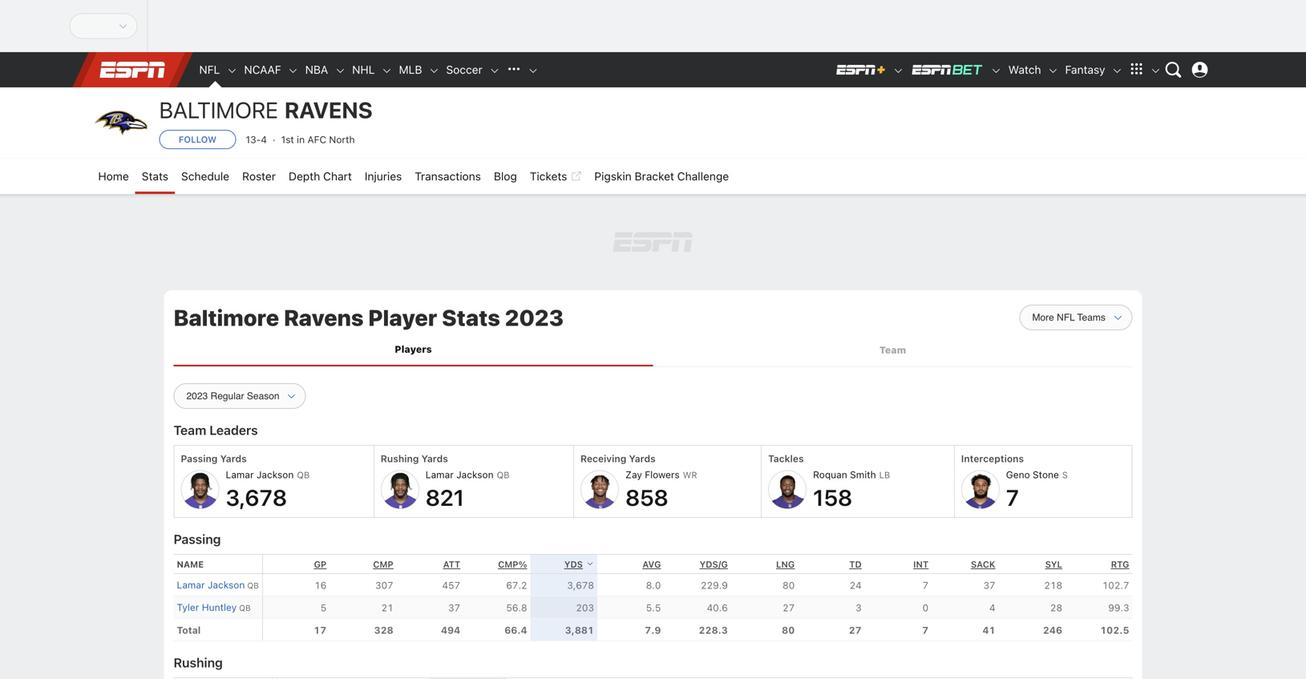 Task type: locate. For each thing, give the bounding box(es) containing it.
0 horizontal spatial jackson
[[208, 579, 245, 591]]

66.4
[[505, 625, 527, 636]]

nfl
[[199, 63, 220, 76]]

7 inside geno stone s 7
[[1006, 485, 1019, 511]]

lamar jackson image
[[181, 470, 219, 509]]

41
[[983, 625, 996, 636]]

7 down 0
[[923, 625, 929, 636]]

0 vertical spatial 4
[[261, 134, 267, 145]]

team
[[880, 344, 907, 356], [174, 423, 206, 438]]

qb for lamar jackson qb 3,678
[[297, 470, 310, 481]]

stats left 2023
[[442, 304, 500, 331]]

1 horizontal spatial stats
[[442, 304, 500, 331]]

global navigation element
[[92, 52, 1215, 87]]

3,678
[[226, 485, 287, 511], [567, 580, 594, 591]]

qb inside lamar jackson qb
[[247, 581, 259, 590]]

tab list containing players
[[174, 334, 1133, 367]]

team inside 'link'
[[880, 344, 907, 356]]

0 horizontal spatial team
[[174, 423, 206, 438]]

tackles
[[769, 453, 804, 465]]

fantasy image
[[1112, 65, 1123, 76]]

7 down geno
[[1006, 485, 1019, 511]]

espn bet image right espn plus icon
[[911, 63, 985, 76]]

sack link
[[971, 559, 996, 570]]

lamar inside lamar jackson qb 3,678
[[226, 469, 254, 481]]

stone
[[1033, 469, 1060, 481]]

rushing down "total"
[[174, 655, 223, 670]]

0 horizontal spatial 3,678
[[226, 485, 287, 511]]

lamar jackson link
[[177, 579, 245, 591]]

0 vertical spatial 7
[[1006, 485, 1019, 511]]

8.0
[[646, 580, 661, 591]]

rushing inside team leaders element
[[381, 453, 419, 465]]

lamar jackson qb 3,678
[[226, 469, 310, 511]]

nba
[[305, 63, 328, 76]]

lamar down passing yards
[[226, 469, 254, 481]]

espn more sports home page image
[[502, 58, 526, 82]]

4 up 41
[[990, 602, 996, 614]]

nfl link
[[193, 52, 227, 87]]

2 horizontal spatial yards
[[629, 453, 656, 465]]

0 vertical spatial 37
[[984, 580, 996, 591]]

328
[[374, 625, 394, 636]]

0 vertical spatial baltimore
[[159, 97, 278, 123]]

40.6
[[707, 602, 728, 614]]

yards up 821
[[422, 453, 448, 465]]

td
[[850, 559, 862, 570]]

tab list inside "standings page" main content
[[174, 334, 1133, 367]]

0 vertical spatial rushing
[[381, 453, 419, 465]]

1 vertical spatial 80
[[782, 625, 795, 636]]

821
[[426, 485, 465, 511]]

0 vertical spatial ravens
[[285, 97, 373, 123]]

qb inside "lamar jackson qb 821"
[[497, 470, 510, 481]]

lamar up 821
[[426, 469, 454, 481]]

0 horizontal spatial yards
[[220, 453, 247, 465]]

passing yards
[[181, 453, 247, 465]]

stats right home
[[142, 170, 168, 183]]

roster link
[[236, 159, 282, 194]]

ravens for baltimore ravens
[[285, 97, 373, 123]]

ncaaf
[[244, 63, 281, 76]]

3,678 right lamar jackson image
[[226, 485, 287, 511]]

0 horizontal spatial lamar
[[177, 579, 205, 591]]

1 horizontal spatial jackson
[[257, 469, 294, 481]]

0 vertical spatial stats
[[142, 170, 168, 183]]

24
[[850, 580, 862, 591]]

team link
[[653, 335, 1133, 365]]

lng
[[776, 559, 795, 570]]

lamar inside "lamar jackson qb 821"
[[426, 469, 454, 481]]

receiving
[[581, 453, 627, 465]]

13-
[[246, 134, 261, 145]]

more sports image
[[528, 65, 539, 76]]

7 down int
[[923, 580, 929, 591]]

depth
[[289, 170, 320, 183]]

1 vertical spatial baltimore
[[174, 304, 279, 331]]

jackson up huntley
[[208, 579, 245, 591]]

2 yards from the left
[[422, 453, 448, 465]]

lamar down name
[[177, 579, 205, 591]]

494
[[441, 625, 461, 636]]

afc
[[308, 134, 327, 145]]

yards for 821
[[422, 453, 448, 465]]

cmp link
[[373, 559, 394, 570]]

1 vertical spatial passing
[[174, 532, 221, 547]]

3,881
[[565, 625, 594, 636]]

1 vertical spatial stats
[[442, 304, 500, 331]]

standings page main content
[[164, 290, 1143, 679]]

1 horizontal spatial rushing
[[381, 453, 419, 465]]

0
[[923, 602, 929, 614]]

tab list
[[174, 334, 1133, 367]]

1 horizontal spatial 4
[[990, 602, 996, 614]]

1 horizontal spatial lamar
[[226, 469, 254, 481]]

16
[[315, 580, 327, 591]]

injuries link
[[358, 159, 409, 194]]

int
[[914, 559, 929, 570]]

3 yards from the left
[[629, 453, 656, 465]]

ravens inside "standings page" main content
[[284, 304, 364, 331]]

espn bet image
[[911, 63, 985, 76], [991, 65, 1002, 76]]

more espn image
[[1125, 58, 1149, 82], [1151, 65, 1162, 76]]

leaders
[[210, 423, 258, 438]]

qb inside tyler huntley qb
[[239, 604, 251, 613]]

passing inside team leaders element
[[181, 453, 218, 465]]

7.9
[[645, 625, 661, 636]]

2 horizontal spatial jackson
[[457, 469, 494, 481]]

37 down 457
[[448, 602, 461, 614]]

ravens for baltimore ravens player stats 2023
[[284, 304, 364, 331]]

baltimore
[[159, 97, 278, 123], [174, 304, 279, 331]]

yards up the zay
[[629, 453, 656, 465]]

1 vertical spatial 3,678
[[567, 580, 594, 591]]

s
[[1063, 470, 1068, 481]]

67.2
[[506, 580, 527, 591]]

1 horizontal spatial yards
[[422, 453, 448, 465]]

jackson inside "lamar jackson qb 821"
[[457, 469, 494, 481]]

0 horizontal spatial rushing
[[174, 655, 223, 670]]

1 vertical spatial ravens
[[284, 304, 364, 331]]

passing for passing yards
[[181, 453, 218, 465]]

profile management image
[[1192, 62, 1208, 78]]

rushing up lamar jackson icon
[[381, 453, 419, 465]]

rushing for rushing
[[174, 655, 223, 670]]

jackson for 821
[[457, 469, 494, 481]]

1 yards from the left
[[220, 453, 247, 465]]

7 for 37
[[923, 580, 929, 591]]

80 for 228.3
[[782, 625, 795, 636]]

1st
[[281, 134, 294, 145]]

307
[[375, 580, 394, 591]]

0 horizontal spatial 37
[[448, 602, 461, 614]]

yards down leaders
[[220, 453, 247, 465]]

jackson
[[257, 469, 294, 481], [457, 469, 494, 481], [208, 579, 245, 591]]

baltimore inside "standings page" main content
[[174, 304, 279, 331]]

yards for 858
[[629, 453, 656, 465]]

passing up lamar jackson image
[[181, 453, 218, 465]]

pigskin bracket challenge
[[595, 170, 729, 183]]

qb for lamar jackson qb 821
[[497, 470, 510, 481]]

0 vertical spatial 3,678
[[226, 485, 287, 511]]

4
[[261, 134, 267, 145], [990, 602, 996, 614]]

ravens up '1st in afc north'
[[285, 97, 373, 123]]

chart
[[323, 170, 352, 183]]

1 horizontal spatial team
[[880, 344, 907, 356]]

qb inside lamar jackson qb 3,678
[[297, 470, 310, 481]]

1 vertical spatial team
[[174, 423, 206, 438]]

56.8
[[506, 602, 527, 614]]

4 inside "standings page" main content
[[990, 602, 996, 614]]

yds/g link
[[700, 559, 728, 570]]

0 vertical spatial passing
[[181, 453, 218, 465]]

passing up name
[[174, 532, 221, 547]]

2 ravens from the top
[[284, 304, 364, 331]]

228.3
[[699, 625, 728, 636]]

soccer image
[[489, 65, 500, 76]]

passing
[[181, 453, 218, 465], [174, 532, 221, 547]]

espn bet image left watch
[[991, 65, 1002, 76]]

jackson down leaders
[[257, 469, 294, 481]]

jackson inside lamar jackson qb 3,678
[[257, 469, 294, 481]]

roster
[[242, 170, 276, 183]]

yds link
[[565, 559, 594, 570]]

0 vertical spatial 27
[[783, 602, 795, 614]]

1 horizontal spatial 27
[[849, 625, 862, 636]]

att
[[443, 559, 461, 570]]

lamar for 3,678
[[226, 469, 254, 481]]

2 vertical spatial 7
[[923, 625, 929, 636]]

wr
[[683, 470, 698, 481]]

qb
[[297, 470, 310, 481], [497, 470, 510, 481], [247, 581, 259, 590], [239, 604, 251, 613]]

mlb link
[[393, 52, 429, 87]]

27 down 3
[[849, 625, 862, 636]]

1 vertical spatial 27
[[849, 625, 862, 636]]

ncaaf link
[[238, 52, 288, 87]]

pigskin bracket challenge link
[[588, 159, 736, 194]]

tyler huntley qb
[[177, 602, 251, 613]]

4 left "1st"
[[261, 134, 267, 145]]

0 vertical spatial team
[[880, 344, 907, 356]]

1 horizontal spatial more espn image
[[1151, 65, 1162, 76]]

3
[[856, 602, 862, 614]]

5
[[321, 602, 327, 614]]

0 vertical spatial 80
[[783, 580, 795, 591]]

ravens left player
[[284, 304, 364, 331]]

smith
[[850, 469, 876, 481]]

yards for 3,678
[[220, 453, 247, 465]]

2 horizontal spatial lamar
[[426, 469, 454, 481]]

27 down lng link
[[783, 602, 795, 614]]

team leaders element
[[174, 445, 1133, 518]]

sack
[[971, 559, 996, 570]]

1 vertical spatial 4
[[990, 602, 996, 614]]

37 down sack
[[984, 580, 996, 591]]

1 vertical spatial 7
[[923, 580, 929, 591]]

1 vertical spatial rushing
[[174, 655, 223, 670]]

1 ravens from the top
[[285, 97, 373, 123]]

blog link
[[488, 159, 524, 194]]

transactions
[[415, 170, 481, 183]]

mlb image
[[429, 65, 440, 76]]

watch
[[1009, 63, 1042, 76]]

1 horizontal spatial espn bet image
[[991, 65, 1002, 76]]

players link
[[174, 335, 653, 364]]

0 horizontal spatial 27
[[783, 602, 795, 614]]

3,678 down yds link
[[567, 580, 594, 591]]

246
[[1043, 625, 1063, 636]]

jackson up 821
[[457, 469, 494, 481]]



Task type: describe. For each thing, give the bounding box(es) containing it.
baltimore for baltimore ravens
[[159, 97, 278, 123]]

home link
[[92, 159, 135, 194]]

28
[[1051, 602, 1063, 614]]

17
[[314, 625, 327, 636]]

follow
[[179, 134, 217, 145]]

name
[[177, 559, 204, 570]]

lng link
[[776, 559, 795, 570]]

pigskin
[[595, 170, 632, 183]]

geno
[[1006, 469, 1030, 481]]

depth chart link
[[282, 159, 358, 194]]

tyler
[[177, 602, 199, 613]]

espn plus image
[[893, 65, 905, 76]]

lamar for 821
[[426, 469, 454, 481]]

ravens image
[[92, 94, 150, 152]]

0 horizontal spatial stats
[[142, 170, 168, 183]]

stats link
[[135, 159, 175, 194]]

1st in afc north
[[281, 134, 355, 145]]

nba image
[[335, 65, 346, 76]]

rushing for rushing yards
[[381, 453, 419, 465]]

baltimore for baltimore ravens player stats 2023
[[174, 304, 279, 331]]

stats inside "standings page" main content
[[442, 304, 500, 331]]

nba link
[[299, 52, 335, 87]]

yds
[[565, 559, 583, 570]]

watch image
[[1048, 65, 1059, 76]]

flowers
[[645, 469, 680, 481]]

mlb
[[399, 63, 422, 76]]

2023
[[505, 304, 564, 331]]

external link image
[[571, 167, 582, 186]]

zay
[[626, 469, 642, 481]]

nhl image
[[381, 65, 393, 76]]

203
[[576, 602, 594, 614]]

13-4
[[246, 134, 267, 145]]

cmp%
[[498, 559, 527, 570]]

nfl image
[[227, 65, 238, 76]]

229.9
[[701, 580, 728, 591]]

in
[[297, 134, 305, 145]]

huntley
[[202, 602, 237, 613]]

0 horizontal spatial 4
[[261, 134, 267, 145]]

qb for lamar jackson qb
[[247, 581, 259, 590]]

fantasy link
[[1059, 52, 1112, 87]]

syl
[[1046, 559, 1063, 570]]

gp
[[314, 559, 327, 570]]

blog
[[494, 170, 517, 183]]

80 for 229.9
[[783, 580, 795, 591]]

7 for 41
[[923, 625, 929, 636]]

lb
[[880, 470, 891, 481]]

follow button
[[159, 130, 236, 149]]

cmp% link
[[498, 559, 527, 570]]

cmp
[[373, 559, 394, 570]]

team for team leaders
[[174, 423, 206, 438]]

players
[[395, 344, 432, 355]]

roquan
[[813, 469, 848, 481]]

avg
[[643, 559, 661, 570]]

tickets
[[530, 170, 567, 183]]

roquan smith lb 158
[[813, 469, 891, 511]]

457
[[442, 580, 461, 591]]

soccer
[[446, 63, 483, 76]]

gp link
[[314, 559, 327, 570]]

player
[[368, 304, 437, 331]]

syl link
[[1046, 559, 1063, 570]]

858
[[626, 485, 669, 511]]

3,678 inside lamar jackson qb 3,678
[[226, 485, 287, 511]]

5.5
[[646, 602, 661, 614]]

lamar jackson qb 821
[[426, 469, 510, 511]]

td link
[[850, 559, 862, 570]]

jackson for 3,678
[[257, 469, 294, 481]]

lamar jackson qb
[[177, 579, 259, 591]]

lamar jackson image
[[381, 470, 419, 509]]

receiving yards
[[581, 453, 656, 465]]

avg link
[[643, 559, 661, 570]]

watch link
[[1002, 52, 1048, 87]]

rtg
[[1111, 559, 1130, 570]]

0 horizontal spatial more espn image
[[1125, 58, 1149, 82]]

passing for passing
[[174, 532, 221, 547]]

nhl link
[[346, 52, 381, 87]]

rtg link
[[1111, 559, 1130, 570]]

baltimore ravens
[[159, 97, 373, 123]]

99.3
[[1109, 602, 1130, 614]]

1 vertical spatial 37
[[448, 602, 461, 614]]

bracket
[[635, 170, 675, 183]]

team for team
[[880, 344, 907, 356]]

schedule link
[[175, 159, 236, 194]]

zay flowers image
[[581, 470, 619, 509]]

total
[[177, 625, 201, 636]]

1 horizontal spatial 37
[[984, 580, 996, 591]]

geno stone image
[[962, 470, 1000, 509]]

qb for tyler huntley qb
[[239, 604, 251, 613]]

158
[[813, 485, 853, 511]]

1 horizontal spatial 3,678
[[567, 580, 594, 591]]

218
[[1045, 580, 1063, 591]]

geno stone s 7
[[1006, 469, 1068, 511]]

0 horizontal spatial espn bet image
[[911, 63, 985, 76]]

ncaaf image
[[288, 65, 299, 76]]

tickets link
[[524, 159, 588, 194]]

roquan smith image
[[769, 470, 807, 509]]

yds/g
[[700, 559, 728, 570]]

espn+ image
[[836, 63, 887, 76]]

zay flowers wr 858
[[626, 469, 698, 511]]



Task type: vqa. For each thing, say whether or not it's contained in the screenshot.
"City"
no



